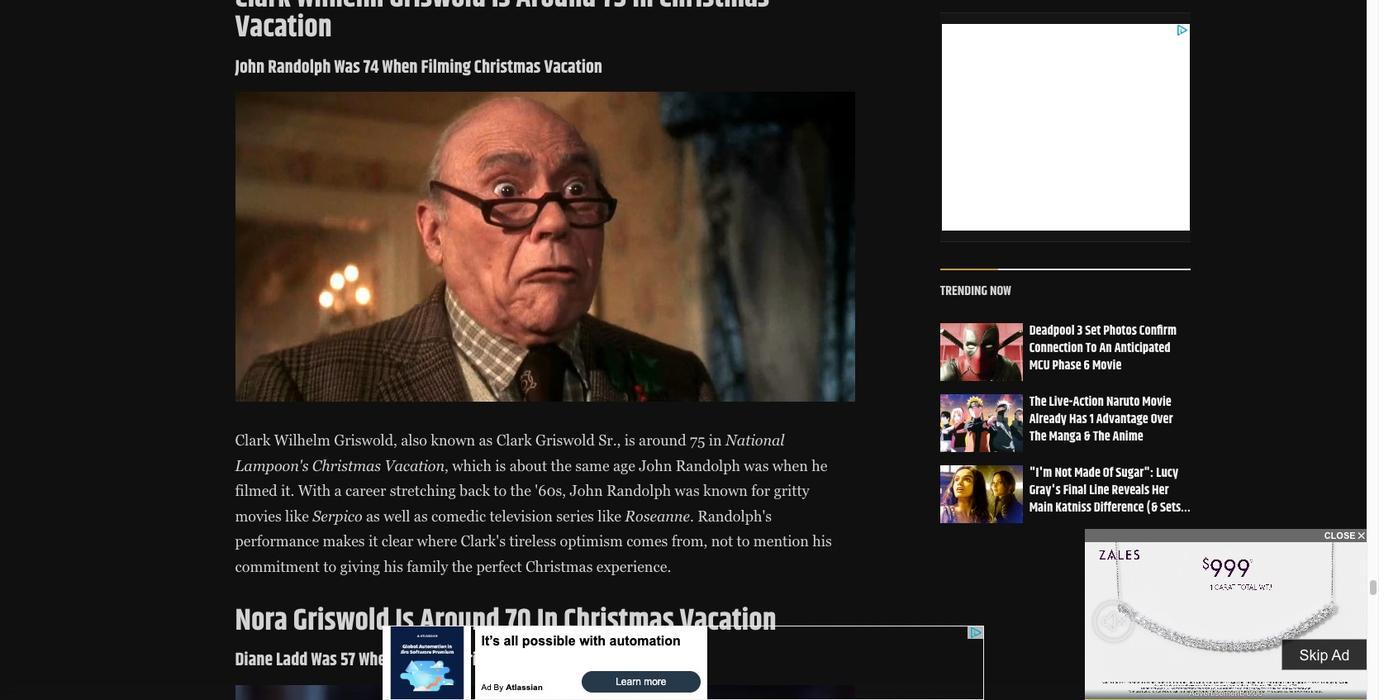 Task type: describe. For each thing, give the bounding box(es) containing it.
trending now
[[940, 281, 1012, 301]]

trending
[[940, 281, 988, 301]]

0:00
[[1247, 688, 1263, 697]]

clark for griswold,
[[235, 432, 271, 449]]

when inside nora griswold is around 70 in christmas vacation diane ladd was 57 when filming christmas vacation
[[359, 647, 394, 675]]

✕
[[1359, 531, 1365, 541]]

with
[[298, 482, 331, 499]]

mention
[[754, 533, 809, 550]]

griswold inside clark wilhelm griswold is around 75 in christmas vacation john randolph was 74 when filming christmas vacation
[[390, 0, 486, 20]]

serpico as well as comedic television series like roseanne
[[313, 507, 690, 525]]

randolph's
[[698, 507, 772, 525]]

57
[[340, 647, 355, 675]]

close
[[1325, 531, 1356, 541]]

shikamaru, sai, sakura, naruto, kakashi, yamato, and hinata in naruto shippuden opening 1 image
[[940, 395, 1023, 452]]

well
[[384, 507, 410, 525]]

randolph inside clark wilhelm griswold is around 75 in christmas vacation john randolph was 74 when filming christmas vacation
[[268, 54, 331, 82]]

gray's
[[1030, 480, 1061, 501]]

advertisement:
[[1189, 688, 1245, 697]]

made
[[1075, 463, 1101, 484]]

6
[[1084, 355, 1090, 376]]

"i'm
[[1030, 463, 1053, 484]]

"i'm not made of sugar": lucy gray's final line reveals her main katniss difference (& sets up a return) link
[[1030, 463, 1181, 535]]

phase
[[1053, 355, 1082, 376]]

difference
[[1094, 498, 1144, 518]]

return)
[[1054, 515, 1091, 535]]

clark sr looking surprised in national lampoon's christmas vacation image
[[235, 92, 855, 402]]

diane
[[235, 647, 273, 675]]

it
[[369, 533, 378, 550]]

stretching
[[390, 482, 456, 499]]

the right &
[[1093, 426, 1111, 447]]

same
[[575, 457, 610, 474]]

anime
[[1113, 426, 1144, 447]]

skip ad
[[1300, 647, 1350, 664]]

filmed
[[235, 482, 277, 499]]

.
[[690, 507, 694, 525]]

he
[[812, 457, 828, 474]]

over
[[1151, 409, 1173, 430]]

0 horizontal spatial as
[[366, 507, 380, 525]]

when
[[773, 457, 808, 474]]

skip
[[1300, 647, 1329, 664]]

of
[[1103, 463, 1114, 484]]

an
[[1100, 338, 1112, 359]]

0 vertical spatial known
[[431, 432, 475, 449]]

optimism
[[560, 533, 623, 550]]

now
[[990, 281, 1012, 301]]

nora standing in the doorway in national lampoon's christmas vacation image
[[235, 685, 855, 700]]

serpico
[[313, 507, 363, 525]]

the inside the . randolph's performance makes it clear where clark's tireless optimism comes from, not to mention his commitment to giving his family the perfect christmas experience.
[[452, 558, 473, 575]]

comedic
[[431, 507, 486, 525]]

her
[[1152, 480, 1169, 501]]

not
[[1055, 463, 1072, 484]]

"i'm not made of sugar": lucy gray's final line reveals her main katniss difference (& sets up a return)
[[1030, 463, 1181, 535]]

1 horizontal spatial the
[[510, 482, 531, 499]]

0 vertical spatial is
[[625, 432, 635, 449]]

clark wilhelm griswold, also known as clark griswold sr., is around 75 in
[[235, 432, 726, 449]]

clear
[[382, 533, 413, 550]]

set
[[1085, 321, 1101, 342]]

up
[[1030, 515, 1042, 535]]

it.
[[281, 482, 295, 499]]

deadpool
[[1030, 321, 1075, 342]]

national lampoon's christmas vacation
[[235, 432, 785, 474]]

2 horizontal spatial the
[[551, 457, 572, 474]]

movie inside deadpool 3 set photos confirm connection to an anticipated mcu phase 6 movie
[[1093, 355, 1122, 376]]

katniss
[[1056, 498, 1092, 518]]

already
[[1030, 409, 1067, 430]]

nora
[[235, 598, 288, 644]]

main
[[1030, 498, 1053, 518]]

ladd
[[276, 647, 308, 675]]

family
[[407, 558, 448, 575]]

2 horizontal spatial as
[[479, 432, 493, 449]]

2 like from the left
[[598, 507, 622, 525]]

movies
[[235, 507, 282, 525]]

was inside nora griswold is around 70 in christmas vacation diane ladd was 57 when filming christmas vacation
[[311, 647, 337, 675]]

1 horizontal spatial randolph
[[607, 482, 671, 499]]

(&
[[1147, 498, 1158, 518]]

is inside clark wilhelm griswold is around 75 in christmas vacation john randolph was 74 when filming christmas vacation
[[492, 0, 511, 20]]

70
[[506, 598, 531, 644]]

1 vertical spatial his
[[384, 558, 403, 575]]

0 vertical spatial advertisement region
[[942, 24, 1190, 230]]

1 vertical spatial was
[[675, 482, 700, 499]]

naruto
[[1107, 392, 1140, 413]]

in inside nora griswold is around 70 in christmas vacation diane ladd was 57 when filming christmas vacation
[[537, 598, 558, 644]]

final
[[1063, 480, 1087, 501]]

deadpool (ryan reynolds) looking straight at the camera in deadpool 2 1 image
[[940, 324, 1023, 381]]

line
[[1090, 480, 1110, 501]]

for
[[752, 482, 770, 499]]

has
[[1070, 409, 1087, 430]]

performance
[[235, 533, 319, 550]]

ad
[[1332, 647, 1350, 664]]

action
[[1073, 392, 1104, 413]]

filming inside clark wilhelm griswold is around 75 in christmas vacation john randolph was 74 when filming christmas vacation
[[421, 54, 471, 82]]

mcu
[[1030, 355, 1050, 376]]

around inside clark wilhelm griswold is around 75 in christmas vacation john randolph was 74 when filming christmas vacation
[[516, 0, 596, 20]]

the live-action naruto movie already has 1 advantage over the manga & the anime link
[[1030, 392, 1173, 447]]

sets
[[1160, 498, 1181, 518]]

movie inside the live-action naruto movie already has 1 advantage over the manga & the anime
[[1143, 392, 1172, 413]]

deadpool 3 set photos confirm connection to an anticipated mcu phase 6 movie
[[1030, 321, 1177, 376]]

nora griswold is around 70 in christmas vacation diane ladd was 57 when filming christmas vacation
[[235, 598, 777, 675]]

not
[[711, 533, 733, 550]]



Task type: vqa. For each thing, say whether or not it's contained in the screenshot.
Connection
yes



Task type: locate. For each thing, give the bounding box(es) containing it.
deadpool 3 set photos confirm connection to an anticipated mcu phase 6 movie link
[[1030, 321, 1177, 376]]

0 horizontal spatial 75
[[602, 0, 627, 20]]

as right well
[[414, 507, 428, 525]]

movie right the naruto
[[1143, 392, 1172, 413]]

&
[[1084, 426, 1091, 447]]

the up '60s,
[[551, 457, 572, 474]]

like inside the , which is about the same age john randolph was when he filmed it. with a career stretching back to the '60s, john randolph was known for gritty movies like
[[285, 507, 309, 525]]

0 horizontal spatial known
[[431, 432, 475, 449]]

1 vertical spatial filming
[[398, 647, 447, 675]]

career
[[345, 482, 386, 499]]

1 vertical spatial was
[[311, 647, 337, 675]]

roseanne
[[625, 507, 690, 525]]

in
[[632, 0, 654, 20], [537, 598, 558, 644]]

was left "57"
[[311, 647, 337, 675]]

0 vertical spatial to
[[494, 482, 507, 499]]

0 horizontal spatial the
[[452, 558, 473, 575]]

1 vertical spatial movie
[[1143, 392, 1172, 413]]

when
[[382, 54, 418, 82], [359, 647, 394, 675]]

randolph left 74
[[268, 54, 331, 82]]

1 vertical spatial randolph
[[676, 457, 741, 474]]

photos
[[1104, 321, 1137, 342]]

1 horizontal spatial to
[[494, 482, 507, 499]]

like down the it.
[[285, 507, 309, 525]]

was
[[744, 457, 769, 474], [675, 482, 700, 499]]

2 vertical spatial griswold
[[293, 598, 390, 644]]

like up the optimism
[[598, 507, 622, 525]]

the left live-
[[1030, 392, 1047, 413]]

1 vertical spatial john
[[639, 457, 672, 474]]

giving
[[340, 558, 380, 575]]

comes
[[627, 533, 668, 550]]

clark's
[[461, 533, 506, 550]]

randolph
[[268, 54, 331, 82], [676, 457, 741, 474], [607, 482, 671, 499]]

filming inside nora griswold is around 70 in christmas vacation diane ladd was 57 when filming christmas vacation
[[398, 647, 447, 675]]

2 horizontal spatial randolph
[[676, 457, 741, 474]]

movie right 6
[[1093, 355, 1122, 376]]

0 vertical spatial griswold
[[390, 0, 486, 20]]

was
[[334, 54, 360, 82], [311, 647, 337, 675]]

, which is about the same age john randolph was when he filmed it. with a career stretching back to the '60s, john randolph was known for gritty movies like
[[235, 457, 828, 525]]

0 horizontal spatial in
[[537, 598, 558, 644]]

0 horizontal spatial was
[[675, 482, 700, 499]]

his
[[813, 533, 832, 550], [384, 558, 403, 575]]

his right mention
[[813, 533, 832, 550]]

john
[[235, 54, 265, 82], [639, 457, 672, 474], [570, 482, 603, 499]]

from,
[[672, 533, 708, 550]]

wilhelm for griswold,
[[274, 432, 330, 449]]

1 horizontal spatial movie
[[1143, 392, 1172, 413]]

1 horizontal spatial his
[[813, 533, 832, 550]]

wilhelm inside clark wilhelm griswold is around 75 in christmas vacation john randolph was 74 when filming christmas vacation
[[296, 0, 384, 20]]

back
[[460, 482, 490, 499]]

experience.
[[597, 558, 671, 575]]

1 vertical spatial in
[[537, 598, 558, 644]]

confirm
[[1140, 321, 1177, 342]]

wilhelm for griswold
[[296, 0, 384, 20]]

0 vertical spatial movie
[[1093, 355, 1122, 376]]

as
[[479, 432, 493, 449], [366, 507, 380, 525], [414, 507, 428, 525]]

1 horizontal spatial around
[[516, 0, 596, 20]]

1 like from the left
[[285, 507, 309, 525]]

national
[[726, 432, 785, 449]]

'60s,
[[535, 482, 566, 499]]

0 horizontal spatial john
[[235, 54, 265, 82]]

. randolph's performance makes it clear where clark's tireless optimism comes from, not to mention his commitment to giving his family the perfect christmas experience.
[[235, 507, 832, 575]]

lampoon's
[[235, 457, 309, 474]]

sr.,
[[599, 432, 621, 449]]

makes
[[323, 533, 365, 550]]

filming right "57"
[[398, 647, 447, 675]]

1 horizontal spatial is
[[625, 432, 635, 449]]

1 vertical spatial griswold
[[535, 432, 595, 449]]

to inside the , which is about the same age john randolph was when he filmed it. with a career stretching back to the '60s, john randolph was known for gritty movies like
[[494, 482, 507, 499]]

1 vertical spatial wilhelm
[[274, 432, 330, 449]]

to up serpico as well as comedic television series like roseanne
[[494, 482, 507, 499]]

was down national
[[744, 457, 769, 474]]

to down makes
[[323, 558, 337, 575]]

filming
[[421, 54, 471, 82], [398, 647, 447, 675]]

live-
[[1049, 392, 1073, 413]]

1 horizontal spatial as
[[414, 507, 428, 525]]

0 horizontal spatial his
[[384, 558, 403, 575]]

0 horizontal spatial is
[[395, 598, 414, 644]]

randolph down age at the left of page
[[607, 482, 671, 499]]

around inside nora griswold is around 70 in christmas vacation diane ladd was 57 when filming christmas vacation
[[420, 598, 500, 644]]

75
[[602, 0, 627, 20], [690, 432, 705, 449]]

griswold,
[[334, 432, 398, 449]]

0 vertical spatial when
[[382, 54, 418, 82]]

1 horizontal spatial john
[[570, 482, 603, 499]]

hunger-games-ballad-songbirds-snakes-lucygray-made-sugar-katniss 1 image
[[940, 466, 1023, 524]]

0 horizontal spatial is
[[495, 457, 506, 474]]

a
[[334, 482, 342, 499]]

0 vertical spatial filming
[[421, 54, 471, 82]]

reveals
[[1112, 480, 1150, 501]]

0 vertical spatial is
[[492, 0, 511, 20]]

the left manga at bottom
[[1030, 426, 1047, 447]]

griswold inside nora griswold is around 70 in christmas vacation diane ladd was 57 when filming christmas vacation
[[293, 598, 390, 644]]

0 horizontal spatial to
[[323, 558, 337, 575]]

0 vertical spatial randolph
[[268, 54, 331, 82]]

the up television
[[510, 482, 531, 499]]

1 vertical spatial the
[[510, 482, 531, 499]]

is inside the , which is about the same age john randolph was when he filmed it. with a career stretching back to the '60s, john randolph was known for gritty movies like
[[495, 457, 506, 474]]

1 vertical spatial is
[[395, 598, 414, 644]]

75 inside clark wilhelm griswold is around 75 in christmas vacation john randolph was 74 when filming christmas vacation
[[602, 0, 627, 20]]

when inside clark wilhelm griswold is around 75 in christmas vacation john randolph was 74 when filming christmas vacation
[[382, 54, 418, 82]]

0 horizontal spatial randolph
[[268, 54, 331, 82]]

1 vertical spatial known
[[703, 482, 748, 499]]

0 vertical spatial the
[[551, 457, 572, 474]]

television
[[490, 507, 553, 525]]

0 vertical spatial 75
[[602, 0, 627, 20]]

0 vertical spatial was
[[334, 54, 360, 82]]

74
[[364, 54, 379, 82]]

clark
[[235, 0, 291, 20], [235, 432, 271, 449], [497, 432, 532, 449]]

video player region
[[1085, 542, 1367, 700]]

age
[[613, 457, 636, 474]]

1 vertical spatial 75
[[690, 432, 705, 449]]

to
[[1086, 338, 1097, 359]]

advantage
[[1097, 409, 1149, 430]]

griswold
[[390, 0, 486, 20], [535, 432, 595, 449], [293, 598, 390, 644]]

is left about
[[495, 457, 506, 474]]

to
[[494, 482, 507, 499], [737, 533, 750, 550], [323, 558, 337, 575]]

randolph down "in"
[[676, 457, 741, 474]]

also
[[401, 432, 427, 449]]

1 horizontal spatial was
[[744, 457, 769, 474]]

the down clark's
[[452, 558, 473, 575]]

christmas inside the . randolph's performance makes it clear where clark's tireless optimism comes from, not to mention his commitment to giving his family the perfect christmas experience.
[[526, 558, 593, 575]]

0 vertical spatial in
[[632, 0, 654, 20]]

known up ,
[[431, 432, 475, 449]]

1 horizontal spatial in
[[632, 0, 654, 20]]

0 vertical spatial john
[[235, 54, 265, 82]]

gritty
[[774, 482, 810, 499]]

2 horizontal spatial to
[[737, 533, 750, 550]]

to right not
[[737, 533, 750, 550]]

wilhelm
[[296, 0, 384, 20], [274, 432, 330, 449]]

clark for griswold
[[235, 0, 291, 20]]

known
[[431, 432, 475, 449], [703, 482, 748, 499]]

as left well
[[366, 507, 380, 525]]

1 vertical spatial around
[[420, 598, 500, 644]]

close ✕
[[1325, 531, 1365, 541]]

was up .
[[675, 482, 700, 499]]

a
[[1045, 515, 1051, 535]]

0 horizontal spatial like
[[285, 507, 309, 525]]

1 horizontal spatial like
[[598, 507, 622, 525]]

when right 74
[[382, 54, 418, 82]]

the
[[1030, 392, 1047, 413], [1030, 426, 1047, 447], [1093, 426, 1111, 447]]

was left 74
[[334, 54, 360, 82]]

in inside clark wilhelm griswold is around 75 in christmas vacation john randolph was 74 when filming christmas vacation
[[632, 0, 654, 20]]

1 horizontal spatial 75
[[690, 432, 705, 449]]

wilhelm up lampoon's
[[274, 432, 330, 449]]

lucy
[[1157, 463, 1179, 484]]

where
[[417, 533, 457, 550]]

clark wilhelm griswold is around 75 in christmas vacation john randolph was 74 when filming christmas vacation
[[235, 0, 770, 82]]

the live-action naruto movie already has 1 advantage over the manga & the anime
[[1030, 392, 1173, 447]]

1
[[1090, 409, 1094, 430]]

christmas inside national lampoon's christmas vacation
[[312, 457, 381, 474]]

as up which
[[479, 432, 493, 449]]

vacation inside national lampoon's christmas vacation
[[385, 457, 445, 474]]

tireless
[[509, 533, 556, 550]]

in
[[709, 432, 722, 449]]

anticipated
[[1115, 338, 1171, 359]]

2 vertical spatial john
[[570, 482, 603, 499]]

3
[[1077, 321, 1083, 342]]

around
[[639, 432, 686, 449]]

close ✕ button
[[1085, 529, 1367, 542]]

0 horizontal spatial movie
[[1093, 355, 1122, 376]]

john inside clark wilhelm griswold is around 75 in christmas vacation john randolph was 74 when filming christmas vacation
[[235, 54, 265, 82]]

0 vertical spatial around
[[516, 0, 596, 20]]

was inside clark wilhelm griswold is around 75 in christmas vacation john randolph was 74 when filming christmas vacation
[[334, 54, 360, 82]]

vacation
[[235, 5, 332, 50], [544, 54, 603, 82], [385, 457, 445, 474], [680, 598, 777, 644], [521, 647, 579, 675]]

perfect
[[476, 558, 522, 575]]

1 horizontal spatial is
[[492, 0, 511, 20]]

clark inside clark wilhelm griswold is around 75 in christmas vacation john randolph was 74 when filming christmas vacation
[[235, 0, 291, 20]]

is inside nora griswold is around 70 in christmas vacation diane ladd was 57 when filming christmas vacation
[[395, 598, 414, 644]]

which
[[452, 457, 492, 474]]

when right "57"
[[359, 647, 394, 675]]

is right sr.,
[[625, 432, 635, 449]]

manga
[[1049, 426, 1082, 447]]

advertisement: 0:00
[[1189, 688, 1263, 697]]

1 vertical spatial is
[[495, 457, 506, 474]]

0 vertical spatial his
[[813, 533, 832, 550]]

connection
[[1030, 338, 1083, 359]]

sugar":
[[1116, 463, 1154, 484]]

2 vertical spatial to
[[323, 558, 337, 575]]

christmas
[[659, 0, 770, 20], [474, 54, 541, 82], [312, 457, 381, 474], [526, 558, 593, 575], [564, 598, 674, 644], [451, 647, 517, 675]]

filming right 74
[[421, 54, 471, 82]]

1 vertical spatial to
[[737, 533, 750, 550]]

0 horizontal spatial around
[[420, 598, 500, 644]]

is
[[625, 432, 635, 449], [495, 457, 506, 474]]

known up randolph's
[[703, 482, 748, 499]]

wilhelm up 74
[[296, 0, 384, 20]]

0 vertical spatial was
[[744, 457, 769, 474]]

advertisement region
[[942, 24, 1190, 230], [383, 626, 984, 700]]

2 vertical spatial randolph
[[607, 482, 671, 499]]

2 horizontal spatial john
[[639, 457, 672, 474]]

known inside the , which is about the same age john randolph was when he filmed it. with a career stretching back to the '60s, john randolph was known for gritty movies like
[[703, 482, 748, 499]]

1 vertical spatial when
[[359, 647, 394, 675]]

his down the clear
[[384, 558, 403, 575]]

2 vertical spatial the
[[452, 558, 473, 575]]

1 horizontal spatial known
[[703, 482, 748, 499]]

0 vertical spatial wilhelm
[[296, 0, 384, 20]]

1 vertical spatial advertisement region
[[383, 626, 984, 700]]



